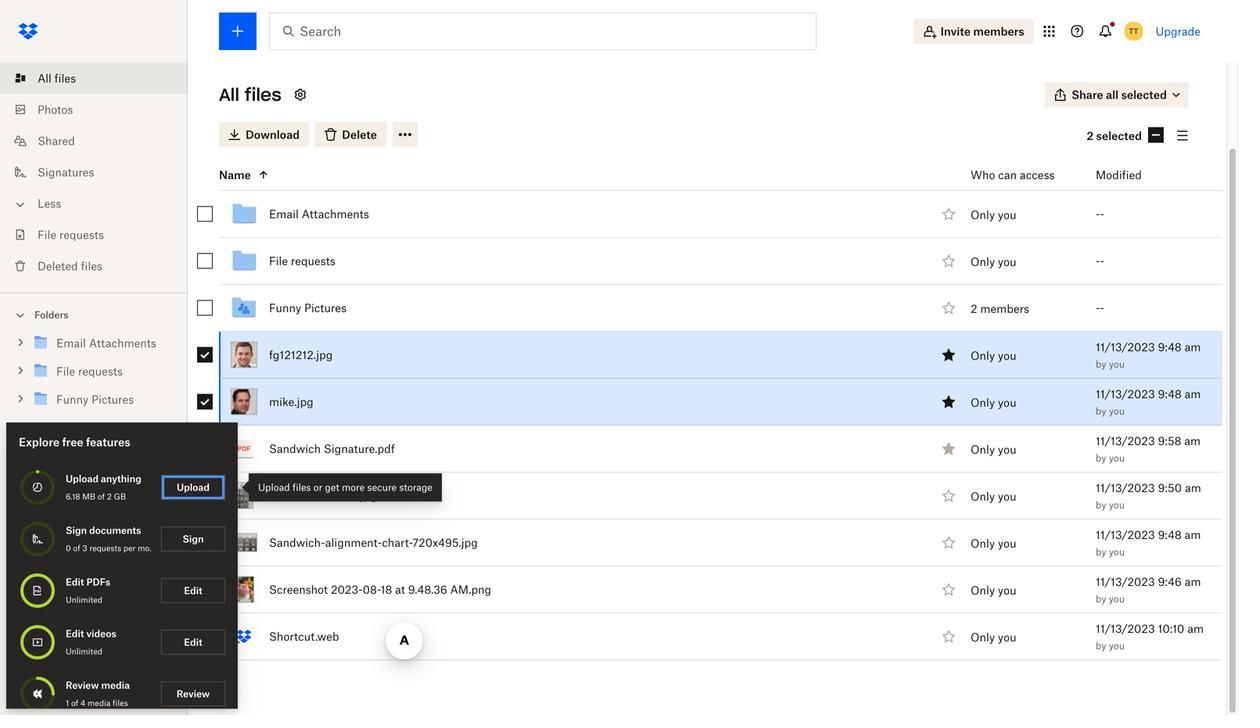 Task type: vqa. For each thing, say whether or not it's contained in the screenshot.
ben.nelson1980@gmail.com
no



Task type: describe. For each thing, give the bounding box(es) containing it.
review for review
[[177, 688, 210, 700]]

only for alignment-
[[971, 537, 995, 550]]

edit button for edit videos
[[161, 630, 225, 655]]

requests inside sign documents 0 of 3 requests per mo.
[[89, 543, 121, 553]]

9:50
[[1158, 481, 1182, 494]]

quota usage element for edit pdfs
[[19, 572, 56, 609]]

/mike.jpg image
[[231, 388, 257, 415]]

by for fg121212.jpg
[[1096, 358, 1107, 370]]

file inside "element"
[[269, 254, 288, 268]]

9:48 for fg121212.jpg
[[1158, 340, 1182, 354]]

11/13/2023 10:10 am by you
[[1096, 622, 1204, 652]]

deleted
[[38, 259, 78, 273]]

sign documents 0 of 3 requests per mo.
[[66, 525, 151, 553]]

name funny pictures, modified 11/13/2023 10:13 am, element
[[185, 285, 1223, 332]]

3
[[82, 543, 87, 553]]

only you button inside name fg121212.jpg, modified 11/13/2023 9:48 am, element
[[971, 347, 1017, 364]]

only you button for requests
[[971, 253, 1017, 270]]

all files link
[[13, 63, 188, 94]]

only you button for attachments
[[971, 206, 1017, 223]]

11/13/2023 9:58 am by you
[[1096, 434, 1201, 464]]

who can access
[[971, 168, 1055, 182]]

name sandwich-alignment-chart-720x495.jpg, modified 11/13/2023 9:48 am, element
[[185, 519, 1223, 566]]

/screenshot 2023-08-18 at 9.48.36 am.png image
[[234, 576, 254, 603]]

only you inside name mike.jpg, modified 11/13/2023 9:48 am, element
[[971, 396, 1017, 409]]

08-
[[363, 583, 381, 596]]

photos
[[38, 103, 73, 116]]

sign for sign
[[183, 533, 204, 545]]

only you button inside name mike.jpg, modified 11/13/2023 9:48 am, element
[[971, 394, 1017, 411]]

pictures
[[304, 301, 347, 315]]

0 horizontal spatial file requests link
[[13, 219, 188, 250]]

explore free features menu
[[6, 422, 238, 715]]

upgrade link
[[1156, 25, 1201, 38]]

am for mike.jpg
[[1185, 387, 1201, 401]]

of inside sign documents 0 of 3 requests per mo.
[[73, 543, 80, 553]]

only for requests
[[971, 255, 995, 268]]

sandwich for sandwich turned.jpg
[[269, 489, 321, 502]]

mb inside explore free features 6.18 mb of 2 gb
[[64, 689, 77, 699]]

add to starred image for file requests
[[940, 252, 958, 270]]

only for 2023-
[[971, 584, 995, 597]]

by for sandwich signature.pdf
[[1096, 452, 1107, 464]]

upgrade
[[1156, 25, 1201, 38]]

-- for requests
[[1096, 254, 1105, 268]]

fg121212.jpg
[[269, 348, 333, 361]]

6.18 inside explore free features 6.18 mb of 2 gb
[[47, 689, 61, 699]]

upload for upload
[[177, 482, 210, 493]]

funny
[[269, 301, 301, 315]]

2 inside explore free features 6.18 mb of 2 gb
[[88, 689, 93, 699]]

11/13/2023 9:48 am by you for mike.jpg
[[1096, 387, 1201, 417]]

only you inside name fg121212.jpg, modified 11/13/2023 9:48 am, element
[[971, 349, 1017, 362]]

features for explore free features
[[86, 435, 130, 449]]

11/13/2023 for sandwich signature.pdf
[[1096, 434, 1155, 448]]

only you button inside name shortcut.web, modified 11/13/2023 10:10 am, element
[[971, 629, 1017, 646]]

funny pictures link
[[269, 298, 347, 317]]

edit inside edit pdfs unlimited
[[66, 576, 84, 588]]

only for turned.jpg
[[971, 490, 995, 503]]

file inside "list"
[[38, 228, 56, 241]]

am for fg121212.jpg
[[1185, 340, 1201, 354]]

remove from starred image for sandwich signature.pdf
[[940, 439, 958, 458]]

shared link
[[13, 125, 188, 156]]

am for shortcut.web
[[1188, 622, 1204, 635]]

4
[[81, 698, 85, 708]]

11/13/2023 for fg121212.jpg
[[1096, 340, 1155, 354]]

6.18 inside upload anything 6.18 mb of 2 gb
[[66, 492, 80, 501]]

/sandwich turned.jpg image
[[235, 482, 253, 509]]

review button
[[161, 681, 225, 706]]

sandwich turned.jpg link
[[269, 486, 377, 505]]

files inside review media 1 of 4 media files
[[113, 698, 128, 708]]

edit pdfs unlimited
[[66, 576, 110, 605]]

by for shortcut.web
[[1096, 640, 1107, 652]]

2 members button
[[971, 300, 1030, 317]]

11/13/2023 9:50 am by you
[[1096, 481, 1202, 511]]

remove from starred image for mike.jpg
[[940, 392, 958, 411]]

folders button
[[0, 303, 188, 326]]

only you button for 2023-
[[971, 582, 1017, 599]]

alignment-
[[325, 536, 382, 549]]

9:48 for sandwich-alignment-chart-720x495.jpg
[[1158, 528, 1182, 541]]

deleted files
[[38, 259, 102, 273]]

sandwich signature.pdf
[[269, 442, 395, 455]]

name
[[219, 168, 251, 182]]

sandwich for sandwich signature.pdf
[[269, 442, 321, 455]]

add to starred image for screenshot 2023-08-18 at 9.48.36 am.png
[[940, 580, 958, 599]]

2 left the selected
[[1087, 129, 1094, 142]]

remove from starred image for fg121212.jpg
[[940, 345, 958, 364]]

of inside explore free features 6.18 mb of 2 gb
[[79, 689, 86, 699]]

by for sandwich-alignment-chart-720x495.jpg
[[1096, 546, 1107, 558]]

2 inside upload anything 6.18 mb of 2 gb
[[107, 492, 112, 501]]

name file requests, modified 12/14/2023 4:10 pm, element
[[185, 238, 1223, 285]]

only you inside name shortcut.web, modified 11/13/2023 10:10 am, element
[[971, 631, 1017, 644]]

free for explore free features 6.18 mb of 2 gb
[[78, 675, 93, 685]]

/sandwich alignment chart 720x495.jpg image
[[231, 533, 257, 552]]

folders
[[34, 309, 68, 321]]

name sandwich signature.pdf, modified 11/13/2023 9:58 am, element
[[185, 426, 1223, 473]]

only you for attachments
[[971, 208, 1017, 221]]

11/13/2023 for sandwich-alignment-chart-720x495.jpg
[[1096, 528, 1155, 541]]

edit button for edit pdfs
[[161, 578, 225, 603]]

2 selected
[[1087, 129, 1142, 142]]

less
[[38, 197, 61, 210]]

0
[[66, 543, 71, 553]]

review media 1 of 4 media files
[[66, 679, 130, 708]]

11/13/2023 for shortcut.web
[[1096, 622, 1155, 635]]

2 inside button
[[971, 302, 978, 315]]

1 horizontal spatial all
[[219, 84, 239, 106]]

9:48 for mike.jpg
[[1158, 387, 1182, 401]]

chart-
[[382, 536, 413, 549]]

shortcut.web link
[[269, 627, 339, 646]]

shortcut.web
[[269, 630, 339, 643]]

1
[[66, 698, 69, 708]]

am for sandwich-alignment-chart-720x495.jpg
[[1185, 528, 1201, 541]]

add to starred image for sandwich-alignment-chart-720x495.jpg
[[940, 533, 958, 552]]

edit videos unlimited
[[66, 628, 116, 656]]

at
[[395, 583, 405, 596]]

screenshot
[[269, 583, 328, 596]]

only you for alignment-
[[971, 537, 1017, 550]]

requests inside "list"
[[59, 228, 104, 241]]

members
[[981, 302, 1030, 315]]

1 horizontal spatial all files
[[219, 84, 282, 106]]

mike.jpg link
[[269, 392, 314, 411]]

by for screenshot 2023-08-18 at 9.48.36 am.png
[[1096, 593, 1107, 605]]

sandwich-
[[269, 536, 325, 549]]

18
[[381, 583, 392, 596]]

videos
[[86, 628, 116, 640]]

only you for requests
[[971, 255, 1017, 268]]

sandwich-alignment-chart-720x495.jpg link
[[269, 533, 478, 552]]

quota usage element for explore free features
[[16, 674, 41, 699]]

/shortcut.web image
[[232, 624, 257, 649]]

by for mike.jpg
[[1096, 405, 1107, 417]]

name shortcut.web, modified 11/13/2023 10:10 am, element
[[185, 613, 1223, 660]]

only you button for signature.pdf
[[971, 441, 1017, 458]]

explore free features
[[19, 435, 130, 449]]

documents
[[89, 525, 141, 536]]

1 vertical spatial media
[[88, 698, 111, 708]]

all files list item
[[0, 63, 188, 94]]

only inside name shortcut.web, modified 11/13/2023 10:10 am, element
[[971, 631, 995, 644]]

720x495.jpg
[[413, 536, 478, 549]]

access
[[1020, 168, 1055, 182]]

pdfs
[[86, 576, 110, 588]]

of inside review media 1 of 4 media files
[[71, 698, 78, 708]]

of inside upload anything 6.18 mb of 2 gb
[[98, 492, 105, 501]]

modified button
[[1096, 165, 1183, 184]]

features for explore free features 6.18 mb of 2 gb
[[95, 675, 127, 685]]

2 members
[[971, 302, 1030, 315]]

email attachments
[[269, 207, 369, 221]]

11/13/2023 for sandwich turned.jpg
[[1096, 481, 1155, 494]]

upload button
[[161, 475, 225, 500]]

sandwich signature.pdf link
[[269, 439, 395, 458]]

2023-
[[331, 583, 363, 596]]

shared
[[38, 134, 75, 147]]

photos link
[[13, 94, 188, 125]]

only you button for turned.jpg
[[971, 488, 1017, 505]]

you inside name email attachments, modified 11/13/2023 10:24 am, element
[[998, 208, 1017, 221]]



Task type: locate. For each thing, give the bounding box(es) containing it.
2 vertical spatial 11/13/2023 9:48 am by you
[[1096, 528, 1201, 558]]

per
[[123, 543, 136, 553]]

only you inside name sandwich-alignment-chart-720x495.jpg, modified 11/13/2023 9:48 am, element
[[971, 537, 1017, 550]]

name email attachments, modified 11/13/2023 10:24 am, element
[[185, 191, 1223, 238]]

sign up 0 in the left of the page
[[66, 525, 87, 536]]

file requests up deleted files on the top of page
[[38, 228, 104, 241]]

3 -- from the top
[[1096, 301, 1105, 315]]

0 horizontal spatial 6.18
[[47, 689, 61, 699]]

am inside 11/13/2023 9:58 am by you
[[1185, 434, 1201, 448]]

selected
[[1097, 129, 1142, 142]]

upload
[[66, 473, 99, 485], [177, 482, 210, 493]]

explore for explore free features 6.18 mb of 2 gb
[[47, 675, 76, 685]]

edit button left '/shortcut.web' icon
[[161, 630, 225, 655]]

quota usage element for edit videos
[[19, 624, 56, 661]]

1 horizontal spatial file
[[269, 254, 288, 268]]

sandwich turned.jpg
[[269, 489, 377, 502]]

features inside menu
[[86, 435, 130, 449]]

you inside 11/13/2023 10:10 am by you
[[1109, 640, 1125, 652]]

upload left /sandwich turned.jpg image at the left
[[177, 482, 210, 493]]

9 only you button from the top
[[971, 629, 1017, 646]]

add to starred image inside name file requests, modified 12/14/2023 4:10 pm, "element"
[[940, 252, 958, 270]]

9 only from the top
[[971, 631, 995, 644]]

1 -- from the top
[[1096, 207, 1105, 221]]

9:58
[[1158, 434, 1182, 448]]

4 only you from the top
[[971, 396, 1017, 409]]

by inside 11/13/2023 10:10 am by you
[[1096, 640, 1107, 652]]

1 only you from the top
[[971, 208, 1017, 221]]

explore
[[19, 435, 60, 449], [47, 675, 76, 685]]

file requests link up funny pictures
[[269, 252, 336, 270]]

5 only you button from the top
[[971, 441, 1017, 458]]

only inside name mike.jpg, modified 11/13/2023 9:48 am, element
[[971, 396, 995, 409]]

mb inside upload anything 6.18 mb of 2 gb
[[82, 492, 95, 501]]

2 vertical spatial --
[[1096, 301, 1105, 315]]

2 only from the top
[[971, 255, 995, 268]]

2
[[1087, 129, 1094, 142], [971, 302, 978, 315], [107, 492, 112, 501], [88, 689, 93, 699]]

5 by from the top
[[1096, 546, 1107, 558]]

1 vertical spatial remove from starred image
[[940, 392, 958, 411]]

3 only from the top
[[971, 349, 995, 362]]

screenshot 2023-08-18 at 9.48.36 am.png
[[269, 583, 491, 596]]

only you for turned.jpg
[[971, 490, 1017, 503]]

am for screenshot 2023-08-18 at 9.48.36 am.png
[[1185, 575, 1201, 588]]

media down "edit videos unlimited"
[[101, 679, 130, 691]]

of
[[98, 492, 105, 501], [73, 543, 80, 553], [79, 689, 86, 699], [71, 698, 78, 708]]

0 horizontal spatial mb
[[64, 689, 77, 699]]

email
[[269, 207, 299, 221]]

review inside review button
[[177, 688, 210, 700]]

explore free features 6.18 mb of 2 gb
[[47, 675, 127, 699]]

only you inside name file requests, modified 12/14/2023 4:10 pm, "element"
[[971, 255, 1017, 268]]

1 remove from starred image from the top
[[940, 345, 958, 364]]

2 vertical spatial add to starred image
[[940, 627, 958, 646]]

file requests link inside "element"
[[269, 252, 336, 270]]

review for review media 1 of 4 media files
[[66, 679, 99, 691]]

only inside name fg121212.jpg, modified 11/13/2023 9:48 am, element
[[971, 349, 995, 362]]

1 vertical spatial unlimited
[[66, 647, 102, 656]]

1 sandwich from the top
[[269, 442, 321, 455]]

only you button for alignment-
[[971, 535, 1017, 552]]

6 only you from the top
[[971, 490, 1017, 503]]

features down "edit videos unlimited"
[[95, 675, 127, 685]]

explore for explore free features
[[19, 435, 60, 449]]

file down email
[[269, 254, 288, 268]]

only you inside name email attachments, modified 11/13/2023 10:24 am, element
[[971, 208, 1017, 221]]

0 vertical spatial 11/13/2023 9:48 am by you
[[1096, 340, 1201, 370]]

1 vertical spatial requests
[[291, 254, 336, 268]]

7 only you from the top
[[971, 537, 1017, 550]]

only you inside name sandwich turned.jpg, modified 11/13/2023 9:50 am, element
[[971, 490, 1017, 503]]

add to starred image for 11/13/2023 10:10 am
[[940, 627, 958, 646]]

by inside name sandwich-alignment-chart-720x495.jpg, modified 11/13/2023 9:48 am, element
[[1096, 546, 1107, 558]]

1 horizontal spatial 6.18
[[66, 492, 80, 501]]

7 11/13/2023 from the top
[[1096, 622, 1155, 635]]

turned.jpg
[[324, 489, 377, 502]]

review
[[66, 679, 99, 691], [177, 688, 210, 700]]

attachments
[[302, 207, 369, 221]]

add to starred image for email attachments
[[940, 205, 958, 223]]

1 vertical spatial features
[[95, 675, 127, 685]]

0 vertical spatial gb
[[114, 492, 126, 501]]

add to starred image inside name shortcut.web, modified 11/13/2023 10:10 am, element
[[940, 627, 958, 646]]

unlimited
[[66, 595, 102, 605], [66, 647, 102, 656]]

unlimited for pdfs
[[66, 595, 102, 605]]

2 edit button from the top
[[161, 630, 225, 655]]

table containing name
[[185, 160, 1223, 660]]

by inside 11/13/2023 9:46 am by you
[[1096, 593, 1107, 605]]

6 only from the top
[[971, 490, 995, 503]]

0 vertical spatial remove from starred image
[[940, 345, 958, 364]]

0 vertical spatial unlimited
[[66, 595, 102, 605]]

fg121212.jpg link
[[269, 345, 333, 364]]

am inside 11/13/2023 9:50 am by you
[[1185, 481, 1202, 494]]

11/13/2023 inside 11/13/2023 9:50 am by you
[[1096, 481, 1155, 494]]

6 by from the top
[[1096, 593, 1107, 605]]

sandwich inside sandwich signature.pdf link
[[269, 442, 321, 455]]

who
[[971, 168, 996, 182]]

group
[[0, 326, 188, 425]]

2 sandwich from the top
[[269, 489, 321, 502]]

1 horizontal spatial mb
[[82, 492, 95, 501]]

dropbox image
[[13, 16, 44, 47]]

files inside list item
[[54, 72, 76, 85]]

1 edit button from the top
[[161, 578, 225, 603]]

3 only you from the top
[[971, 349, 1017, 362]]

edit left pdfs
[[66, 576, 84, 588]]

1 vertical spatial edit button
[[161, 630, 225, 655]]

0 vertical spatial 9:48
[[1158, 340, 1182, 354]]

media
[[101, 679, 130, 691], [88, 698, 111, 708]]

email attachments link
[[269, 205, 369, 223]]

all files inside list item
[[38, 72, 76, 85]]

review inside review media 1 of 4 media files
[[66, 679, 99, 691]]

add to starred image
[[940, 298, 958, 317], [940, 486, 958, 505], [940, 627, 958, 646]]

you
[[998, 208, 1017, 221], [998, 255, 1017, 268], [998, 349, 1017, 362], [1109, 358, 1125, 370], [998, 396, 1017, 409], [1109, 405, 1125, 417], [998, 443, 1017, 456], [1109, 452, 1125, 464], [998, 490, 1017, 503], [1109, 499, 1125, 511], [998, 537, 1017, 550], [1109, 546, 1125, 558], [998, 584, 1017, 597], [1109, 593, 1125, 605], [998, 631, 1017, 644], [1109, 640, 1125, 652]]

0 horizontal spatial sign
[[66, 525, 87, 536]]

you inside name file requests, modified 12/14/2023 4:10 pm, "element"
[[998, 255, 1017, 268]]

3 add to starred image from the top
[[940, 533, 958, 552]]

1 vertical spatial add to starred image
[[940, 486, 958, 505]]

gb down anything on the left bottom of the page
[[114, 492, 126, 501]]

11/13/2023 inside 11/13/2023 9:58 am by you
[[1096, 434, 1155, 448]]

requests inside name file requests, modified 12/14/2023 4:10 pm, "element"
[[291, 254, 336, 268]]

1 horizontal spatial review
[[177, 688, 210, 700]]

remove from starred image inside name mike.jpg, modified 11/13/2023 9:48 am, element
[[940, 392, 958, 411]]

features
[[86, 435, 130, 449], [95, 675, 127, 685]]

table
[[185, 160, 1223, 660]]

by inside name fg121212.jpg, modified 11/13/2023 9:48 am, element
[[1096, 358, 1107, 370]]

edit
[[66, 576, 84, 588], [184, 585, 202, 597], [66, 628, 84, 640], [184, 636, 202, 648]]

upload down the explore free features
[[66, 473, 99, 485]]

you inside 11/13/2023 9:46 am by you
[[1109, 593, 1125, 605]]

9.48.36
[[408, 583, 447, 596]]

1 vertical spatial 6.18
[[47, 689, 61, 699]]

1 only you button from the top
[[971, 206, 1017, 223]]

0 vertical spatial free
[[62, 435, 83, 449]]

unlimited for videos
[[66, 647, 102, 656]]

1 add to starred image from the top
[[940, 205, 958, 223]]

9:46
[[1158, 575, 1182, 588]]

quota usage element for sign documents
[[19, 520, 56, 558]]

features up anything on the left bottom of the page
[[86, 435, 130, 449]]

3 remove from starred image from the top
[[940, 439, 958, 458]]

upload for upload anything 6.18 mb of 2 gb
[[66, 473, 99, 485]]

am inside 11/13/2023 10:10 am by you
[[1188, 622, 1204, 635]]

file
[[38, 228, 56, 241], [269, 254, 288, 268]]

only you inside name screenshot 2023-08-18 at 9.48.36 am.png, modified 11/13/2023 9:46 am, 'element'
[[971, 584, 1017, 597]]

1 vertical spatial file requests link
[[269, 252, 336, 270]]

only you button inside name file requests, modified 12/14/2023 4:10 pm, "element"
[[971, 253, 1017, 270]]

sign button
[[161, 527, 225, 552]]

6.18 up 0 in the left of the page
[[66, 492, 80, 501]]

requests down 'documents'
[[89, 543, 121, 553]]

remove from starred image
[[940, 345, 958, 364], [940, 392, 958, 411], [940, 439, 958, 458]]

media right "4"
[[88, 698, 111, 708]]

5 11/13/2023 from the top
[[1096, 528, 1155, 541]]

0 vertical spatial media
[[101, 679, 130, 691]]

add to starred image inside name screenshot 2023-08-18 at 9.48.36 am.png, modified 11/13/2023 9:46 am, 'element'
[[940, 580, 958, 599]]

can
[[999, 168, 1017, 182]]

all
[[38, 72, 52, 85], [219, 84, 239, 106]]

funny pictures
[[269, 301, 347, 315]]

0 horizontal spatial review
[[66, 679, 99, 691]]

2 remove from starred image from the top
[[940, 392, 958, 411]]

sandwich-alignment-chart-720x495.jpg
[[269, 536, 478, 549]]

gb right "4"
[[95, 689, 107, 699]]

gb inside upload anything 6.18 mb of 2 gb
[[114, 492, 126, 501]]

1 by from the top
[[1096, 358, 1107, 370]]

0 vertical spatial requests
[[59, 228, 104, 241]]

name screenshot 2023-08-18 at 9.48.36 am.png, modified 11/13/2023 9:46 am, element
[[185, 566, 1223, 613]]

mb
[[82, 492, 95, 501], [64, 689, 77, 699]]

file requests link
[[13, 219, 188, 250], [269, 252, 336, 270]]

only you button inside name email attachments, modified 11/13/2023 10:24 am, element
[[971, 206, 1017, 223]]

11/13/2023 9:48 am by you
[[1096, 340, 1201, 370], [1096, 387, 1201, 417], [1096, 528, 1201, 558]]

by inside name mike.jpg, modified 11/13/2023 9:48 am, element
[[1096, 405, 1107, 417]]

add to starred image inside name email attachments, modified 11/13/2023 10:24 am, element
[[940, 205, 958, 223]]

sandwich down mike.jpg at the bottom left of the page
[[269, 442, 321, 455]]

1 horizontal spatial file requests
[[269, 254, 336, 268]]

0 horizontal spatial file
[[38, 228, 56, 241]]

-- inside name file requests, modified 12/14/2023 4:10 pm, "element"
[[1096, 254, 1105, 268]]

2 by from the top
[[1096, 405, 1107, 417]]

only you inside name sandwich signature.pdf, modified 11/13/2023 9:58 am, element
[[971, 443, 1017, 456]]

4 only you button from the top
[[971, 394, 1017, 411]]

add to starred image inside name sandwich-alignment-chart-720x495.jpg, modified 11/13/2023 9:48 am, element
[[940, 533, 958, 552]]

am for sandwich signature.pdf
[[1185, 434, 1201, 448]]

2 add to starred image from the top
[[940, 486, 958, 505]]

2 only you from the top
[[971, 255, 1017, 268]]

1 11/13/2023 from the top
[[1096, 340, 1155, 354]]

mo.
[[138, 543, 151, 553]]

11/13/2023 9:48 am by you inside name fg121212.jpg, modified 11/13/2023 9:48 am, element
[[1096, 340, 1201, 370]]

3 add to starred image from the top
[[940, 627, 958, 646]]

unlimited down videos
[[66, 647, 102, 656]]

11/13/2023 for mike.jpg
[[1096, 387, 1155, 401]]

11/13/2023 inside 11/13/2023 10:10 am by you
[[1096, 622, 1155, 635]]

remove from starred image inside name sandwich signature.pdf, modified 11/13/2023 9:58 am, element
[[940, 439, 958, 458]]

edit button left the /screenshot 2023-08-18 at 9.48.36 am.png image at the left bottom
[[161, 578, 225, 603]]

2 left members
[[971, 302, 978, 315]]

0 horizontal spatial all files
[[38, 72, 76, 85]]

signature.pdf
[[324, 442, 395, 455]]

gb inside explore free features 6.18 mb of 2 gb
[[95, 689, 107, 699]]

1 vertical spatial 11/13/2023 9:48 am by you
[[1096, 387, 1201, 417]]

mb left "4"
[[64, 689, 77, 699]]

11/13/2023 9:48 am by you for sandwich-alignment-chart-720x495.jpg
[[1096, 528, 1201, 558]]

free up upload anything 6.18 mb of 2 gb
[[62, 435, 83, 449]]

only inside name sandwich signature.pdf, modified 11/13/2023 9:58 am, element
[[971, 443, 995, 456]]

edit left videos
[[66, 628, 84, 640]]

3 only you button from the top
[[971, 347, 1017, 364]]

quota usage element for review media
[[19, 675, 56, 713]]

2 vertical spatial 9:48
[[1158, 528, 1182, 541]]

sign inside sign documents 0 of 3 requests per mo.
[[66, 525, 87, 536]]

8 only you from the top
[[971, 584, 1017, 597]]

1 vertical spatial free
[[78, 675, 93, 685]]

0 vertical spatial sandwich
[[269, 442, 321, 455]]

name sandwich turned.jpg, modified 11/13/2023 9:50 am, element
[[185, 473, 1223, 519]]

0 vertical spatial file requests
[[38, 228, 104, 241]]

free inside explore free features 6.18 mb of 2 gb
[[78, 675, 93, 685]]

mb up 'documents'
[[82, 492, 95, 501]]

1 9:48 from the top
[[1158, 340, 1182, 354]]

5 only from the top
[[971, 443, 995, 456]]

add to starred image inside the name funny pictures, modified 11/13/2023 10:13 am, element
[[940, 298, 958, 317]]

modified
[[1096, 168, 1142, 182]]

11/13/2023 9:48 am by you for fg121212.jpg
[[1096, 340, 1201, 370]]

all files
[[38, 72, 76, 85], [219, 84, 282, 106]]

by inside 11/13/2023 9:50 am by you
[[1096, 499, 1107, 511]]

0 vertical spatial edit button
[[161, 578, 225, 603]]

0 horizontal spatial all
[[38, 72, 52, 85]]

2 add to starred image from the top
[[940, 252, 958, 270]]

0 horizontal spatial upload
[[66, 473, 99, 485]]

2 -- from the top
[[1096, 254, 1105, 268]]

0 horizontal spatial file requests
[[38, 228, 104, 241]]

-- for pictures
[[1096, 301, 1105, 315]]

file requests link up deleted files on the top of page
[[13, 219, 188, 250]]

only inside name sandwich-alignment-chart-720x495.jpg, modified 11/13/2023 9:48 am, element
[[971, 537, 995, 550]]

free up "4"
[[78, 675, 93, 685]]

0 vertical spatial mb
[[82, 492, 95, 501]]

quota usage element for upload anything
[[19, 469, 56, 506]]

2 11/13/2023 9:48 am by you from the top
[[1096, 387, 1201, 417]]

edit button
[[161, 578, 225, 603], [161, 630, 225, 655]]

only inside name screenshot 2023-08-18 at 9.48.36 am.png, modified 11/13/2023 9:46 am, 'element'
[[971, 584, 995, 597]]

0 vertical spatial add to starred image
[[940, 298, 958, 317]]

requests
[[59, 228, 104, 241], [291, 254, 336, 268], [89, 543, 121, 553]]

1 only from the top
[[971, 208, 995, 221]]

0 vertical spatial file
[[38, 228, 56, 241]]

free for explore free features
[[62, 435, 83, 449]]

only inside name email attachments, modified 11/13/2023 10:24 am, element
[[971, 208, 995, 221]]

1 vertical spatial mb
[[64, 689, 77, 699]]

11/13/2023 for screenshot 2023-08-18 at 9.48.36 am.png
[[1096, 575, 1155, 588]]

only you for signature.pdf
[[971, 443, 1017, 456]]

am inside 11/13/2023 9:46 am by you
[[1185, 575, 1201, 588]]

6 11/13/2023 from the top
[[1096, 575, 1155, 588]]

3 9:48 from the top
[[1158, 528, 1182, 541]]

5 only you from the top
[[971, 443, 1017, 456]]

edit inside "edit videos unlimited"
[[66, 628, 84, 640]]

1 unlimited from the top
[[66, 595, 102, 605]]

3 11/13/2023 9:48 am by you from the top
[[1096, 528, 1201, 558]]

2 vertical spatial requests
[[89, 543, 121, 553]]

1 vertical spatial --
[[1096, 254, 1105, 268]]

10:10
[[1158, 622, 1185, 635]]

1 vertical spatial explore
[[47, 675, 76, 685]]

-- inside the name funny pictures, modified 11/13/2023 10:13 am, element
[[1096, 301, 1105, 315]]

explore inside menu
[[19, 435, 60, 449]]

11/13/2023 9:48 am by you inside name sandwich-alignment-chart-720x495.jpg, modified 11/13/2023 9:48 am, element
[[1096, 528, 1201, 558]]

11/13/2023 9:46 am by you
[[1096, 575, 1201, 605]]

add to starred image for 11/13/2023 9:50 am
[[940, 486, 958, 505]]

sign right mo.
[[183, 533, 204, 545]]

features inside explore free features 6.18 mb of 2 gb
[[95, 675, 127, 685]]

deleted files link
[[13, 250, 188, 282]]

free
[[62, 435, 83, 449], [78, 675, 93, 685]]

only
[[971, 208, 995, 221], [971, 255, 995, 268], [971, 349, 995, 362], [971, 396, 995, 409], [971, 443, 995, 456], [971, 490, 995, 503], [971, 537, 995, 550], [971, 584, 995, 597], [971, 631, 995, 644]]

1 horizontal spatial upload
[[177, 482, 210, 493]]

6 only you button from the top
[[971, 488, 1017, 505]]

0 vertical spatial features
[[86, 435, 130, 449]]

-- for attachments
[[1096, 207, 1105, 221]]

file requests
[[38, 228, 104, 241], [269, 254, 336, 268]]

-
[[1096, 207, 1100, 221], [1100, 207, 1105, 221], [1096, 254, 1100, 268], [1100, 254, 1105, 268], [1096, 301, 1100, 315], [1100, 301, 1105, 315]]

2 right "4"
[[88, 689, 93, 699]]

11/13/2023 inside 11/13/2023 9:46 am by you
[[1096, 575, 1155, 588]]

only you button inside name screenshot 2023-08-18 at 9.48.36 am.png, modified 11/13/2023 9:46 am, 'element'
[[971, 582, 1017, 599]]

7 only from the top
[[971, 537, 995, 550]]

edit left '/shortcut.web' icon
[[184, 636, 202, 648]]

name button
[[219, 165, 933, 184]]

file requests up funny pictures
[[269, 254, 336, 268]]

name mike.jpg, modified 11/13/2023 9:48 am, element
[[185, 379, 1223, 426]]

sandwich up sandwich-
[[269, 489, 321, 502]]

--
[[1096, 207, 1105, 221], [1096, 254, 1105, 268], [1096, 301, 1105, 315]]

1 add to starred image from the top
[[940, 298, 958, 317]]

files
[[54, 72, 76, 85], [245, 84, 282, 106], [81, 259, 102, 273], [113, 698, 128, 708]]

sign inside sign button
[[183, 533, 204, 545]]

upload inside button
[[177, 482, 210, 493]]

edit left the /screenshot 2023-08-18 at 9.48.36 am.png image at the left bottom
[[184, 585, 202, 597]]

1 horizontal spatial file requests link
[[269, 252, 336, 270]]

file requests inside "element"
[[269, 254, 336, 268]]

0 horizontal spatial gb
[[95, 689, 107, 699]]

7 by from the top
[[1096, 640, 1107, 652]]

2 11/13/2023 from the top
[[1096, 387, 1155, 401]]

signatures link
[[13, 156, 188, 188]]

you inside 11/13/2023 9:58 am by you
[[1109, 452, 1125, 464]]

0 vertical spatial --
[[1096, 207, 1105, 221]]

-- inside name email attachments, modified 11/13/2023 10:24 am, element
[[1096, 207, 1105, 221]]

unlimited inside edit pdfs unlimited
[[66, 595, 102, 605]]

4 11/13/2023 from the top
[[1096, 481, 1155, 494]]

only you for 2023-
[[971, 584, 1017, 597]]

2 down anything on the left bottom of the page
[[107, 492, 112, 501]]

9 only you from the top
[[971, 631, 1017, 644]]

unlimited inside "edit videos unlimited"
[[66, 647, 102, 656]]

you inside 11/13/2023 9:50 am by you
[[1109, 499, 1125, 511]]

3 by from the top
[[1096, 452, 1107, 464]]

add to starred image
[[940, 205, 958, 223], [940, 252, 958, 270], [940, 533, 958, 552], [940, 580, 958, 599]]

only you button inside name sandwich turned.jpg, modified 11/13/2023 9:50 am, element
[[971, 488, 1017, 505]]

2 vertical spatial remove from starred image
[[940, 439, 958, 458]]

requests up "funny pictures" link
[[291, 254, 336, 268]]

1 vertical spatial gb
[[95, 689, 107, 699]]

7 only you button from the top
[[971, 535, 1017, 552]]

2 only you button from the top
[[971, 253, 1017, 270]]

screenshot 2023-08-18 at 9.48.36 am.png link
[[269, 580, 491, 599]]

list
[[0, 53, 188, 293]]

0 vertical spatial 6.18
[[66, 492, 80, 501]]

all inside list item
[[38, 72, 52, 85]]

by
[[1096, 358, 1107, 370], [1096, 405, 1107, 417], [1096, 452, 1107, 464], [1096, 499, 1107, 511], [1096, 546, 1107, 558], [1096, 593, 1107, 605], [1096, 640, 1107, 652]]

explore inside explore free features 6.18 mb of 2 gb
[[47, 675, 76, 685]]

sign for sign documents 0 of 3 requests per mo.
[[66, 525, 87, 536]]

quota usage element
[[19, 469, 56, 506], [19, 520, 56, 558], [19, 572, 56, 609], [19, 624, 56, 661], [16, 674, 41, 699], [19, 675, 56, 713]]

by for sandwich turned.jpg
[[1096, 499, 1107, 511]]

8 only from the top
[[971, 584, 995, 597]]

0 vertical spatial explore
[[19, 435, 60, 449]]

am for sandwich turned.jpg
[[1185, 481, 1202, 494]]

sandwich inside sandwich turned.jpg link
[[269, 489, 321, 502]]

1 vertical spatial 9:48
[[1158, 387, 1182, 401]]

1 vertical spatial sandwich
[[269, 489, 321, 502]]

free inside menu
[[62, 435, 83, 449]]

name fg121212.jpg, modified 11/13/2023 9:48 am, element
[[185, 332, 1223, 379]]

4 add to starred image from the top
[[940, 580, 958, 599]]

unlimited down pdfs
[[66, 595, 102, 605]]

sandwich
[[269, 442, 321, 455], [269, 489, 321, 502]]

anything
[[101, 473, 141, 485]]

only you button
[[971, 206, 1017, 223], [971, 253, 1017, 270], [971, 347, 1017, 364], [971, 394, 1017, 411], [971, 441, 1017, 458], [971, 488, 1017, 505], [971, 535, 1017, 552], [971, 582, 1017, 599], [971, 629, 1017, 646]]

mike.jpg
[[269, 395, 314, 408]]

list containing all files
[[0, 53, 188, 293]]

3 11/13/2023 from the top
[[1096, 434, 1155, 448]]

2 unlimited from the top
[[66, 647, 102, 656]]

/fg121212.jpg image
[[231, 342, 257, 368]]

8 only you button from the top
[[971, 582, 1017, 599]]

am.png
[[450, 583, 491, 596]]

4 by from the top
[[1096, 499, 1107, 511]]

1 vertical spatial file requests
[[269, 254, 336, 268]]

only for signature.pdf
[[971, 443, 995, 456]]

1 horizontal spatial sign
[[183, 533, 204, 545]]

only for attachments
[[971, 208, 995, 221]]

only inside name sandwich turned.jpg, modified 11/13/2023 9:50 am, element
[[971, 490, 995, 503]]

signatures
[[38, 165, 94, 179]]

11/13/2023
[[1096, 340, 1155, 354], [1096, 387, 1155, 401], [1096, 434, 1155, 448], [1096, 481, 1155, 494], [1096, 528, 1155, 541], [1096, 575, 1155, 588], [1096, 622, 1155, 635]]

1 11/13/2023 9:48 am by you from the top
[[1096, 340, 1201, 370]]

4 only from the top
[[971, 396, 995, 409]]

only inside name file requests, modified 12/14/2023 4:10 pm, "element"
[[971, 255, 995, 268]]

requests up deleted files on the top of page
[[59, 228, 104, 241]]

1 vertical spatial file
[[269, 254, 288, 268]]

file down 'less'
[[38, 228, 56, 241]]

less image
[[13, 197, 28, 212]]

11/13/2023 9:48 am by you inside name mike.jpg, modified 11/13/2023 9:48 am, element
[[1096, 387, 1201, 417]]

2 9:48 from the top
[[1158, 387, 1182, 401]]

0 vertical spatial file requests link
[[13, 219, 188, 250]]

6.18 left the 1
[[47, 689, 61, 699]]

upload anything 6.18 mb of 2 gb
[[66, 473, 141, 501]]

1 horizontal spatial gb
[[114, 492, 126, 501]]



